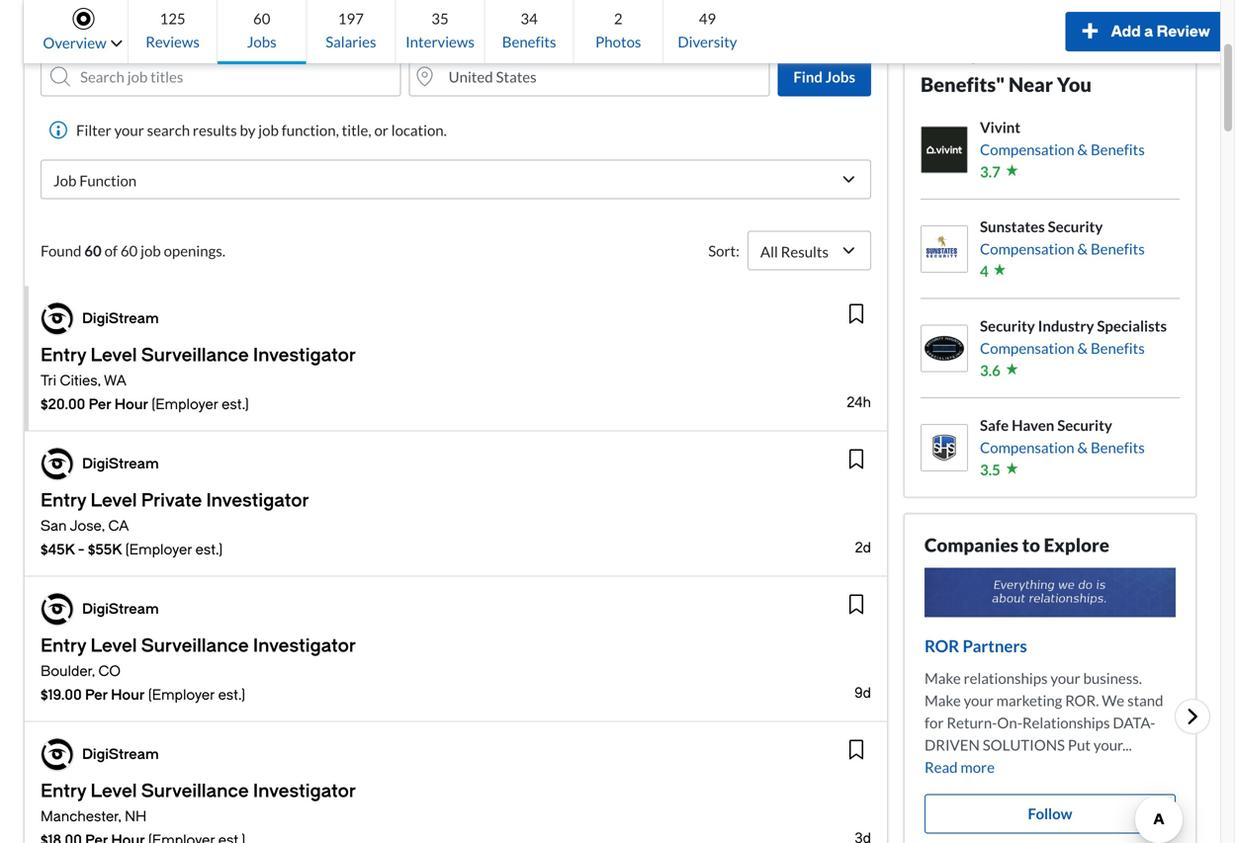 Task type: describe. For each thing, give the bounding box(es) containing it.
ror.
[[1066, 692, 1100, 710]]

hour inside the entry level surveillance investigator boulder, co $19.00 per hour (employer est.)
[[111, 688, 145, 704]]

driven
[[925, 736, 980, 754]]

results
[[193, 121, 237, 139]]

specialists
[[1098, 317, 1167, 335]]

near
[[1009, 73, 1054, 96]]

125
[[160, 9, 186, 27]]

digistream logo image for entry level surveillance investigator manchester, nh
[[42, 740, 73, 771]]

35
[[432, 9, 449, 27]]

companies inside top companies for "compensation and benefits" near you
[[958, 9, 1058, 33]]

interviews
[[406, 33, 475, 50]]

haven
[[1012, 417, 1055, 434]]

3.6
[[980, 362, 1001, 379]]

compensation inside security industry specialists compensation & benefits
[[980, 339, 1075, 357]]

2 photos
[[596, 9, 642, 50]]

follow
[[1028, 805, 1073, 823]]

34
[[521, 9, 538, 27]]

jobs for find jobs
[[826, 68, 856, 85]]

34 benefits
[[502, 9, 557, 50]]

1 horizontal spatial 60
[[121, 242, 138, 260]]

san
[[41, 518, 67, 535]]

digistream jobs
[[41, 9, 215, 37]]

(employer for private
[[125, 542, 192, 558]]

safe haven security image
[[922, 425, 968, 471]]

search
[[147, 121, 190, 139]]

level for entry level surveillance investigator tri cities, wa $20.00 per hour (employer est.)
[[91, 345, 137, 366]]

industry
[[1038, 317, 1095, 335]]

safe
[[980, 417, 1009, 434]]

location.
[[392, 121, 447, 139]]

reviews
[[146, 33, 200, 50]]

for inside make relationships your business. make your marketing ror. we stand for return-on-relationships  data- driven solutions put your
[[925, 714, 944, 732]]

jobs for digistream jobs
[[167, 9, 215, 37]]

marketing
[[997, 692, 1063, 710]]

boulder,
[[41, 664, 95, 680]]

security industry specialists image
[[922, 326, 968, 371]]

level for entry level private investigator san jose, ca $45k - $55k (employer est.)
[[91, 491, 137, 511]]

(employer inside the entry level surveillance investigator boulder, co $19.00 per hour (employer est.)
[[148, 688, 215, 704]]

entry for entry level surveillance investigator tri cities, wa $20.00 per hour (employer est.)
[[41, 345, 86, 366]]

125 reviews
[[146, 9, 200, 50]]

sunstates security compensation & benefits
[[980, 218, 1145, 258]]

make relationships your business. make your marketing ror. we stand for return-on-relationships  data- driven solutions put your
[[925, 670, 1164, 754]]

sort:
[[709, 242, 740, 260]]

jobs for 60 jobs
[[247, 33, 277, 50]]

197
[[338, 9, 364, 27]]

Search job titles field
[[52, 66, 389, 88]]

your up ror.
[[1051, 670, 1081, 687]]

3.7
[[980, 163, 1001, 181]]

benefits"
[[921, 73, 1005, 96]]

read more link
[[925, 757, 1176, 779]]

return-
[[947, 714, 998, 732]]

partners
[[963, 637, 1028, 656]]

entry level private investigator san jose, ca $45k - $55k (employer est.)
[[41, 491, 309, 558]]

sunstates security image
[[922, 226, 968, 272]]

overview
[[43, 34, 106, 51]]

1 make from the top
[[925, 670, 961, 687]]

benefits inside vivint compensation & benefits
[[1091, 140, 1145, 158]]

level for entry level surveillance investigator manchester, nh
[[91, 782, 137, 802]]

benefits inside sunstates security compensation & benefits
[[1091, 240, 1145, 258]]

cities,
[[60, 373, 101, 389]]

compensation inside sunstates security compensation & benefits
[[980, 240, 1075, 258]]

surveillance for entry level surveillance investigator boulder, co $19.00 per hour (employer est.)
[[141, 636, 249, 657]]

and
[[1064, 41, 1098, 65]]

entry level surveillance investigator manchester, nh
[[41, 782, 356, 826]]

(employer for surveillance
[[152, 397, 218, 413]]

function,
[[282, 121, 339, 139]]

filter
[[76, 121, 111, 139]]

digistream logo image for entry level private investigator san jose, ca $45k - $55k (employer est.)
[[42, 449, 73, 480]]

security industry specialists compensation & benefits
[[980, 317, 1167, 357]]

compensation & benefits link for specialists
[[980, 337, 1167, 360]]

compensation & benefits link for &
[[980, 139, 1145, 161]]

of
[[104, 242, 118, 260]]

24h
[[847, 395, 872, 411]]

data-
[[1113, 714, 1156, 732]]

& inside vivint compensation & benefits
[[1078, 140, 1088, 158]]

top
[[921, 9, 954, 33]]

or
[[374, 121, 389, 139]]

follow button
[[925, 795, 1176, 834]]

1 vertical spatial companies
[[925, 534, 1019, 557]]

manchester,
[[41, 809, 121, 826]]

relationships
[[964, 670, 1048, 687]]

results
[[781, 243, 829, 261]]

entry level surveillance investigator tri cities, wa $20.00 per hour (employer est.)
[[41, 345, 356, 413]]

more
[[961, 759, 995, 776]]

entry for entry level surveillance investigator manchester, nh
[[41, 782, 86, 802]]

safe haven security compensation & benefits
[[980, 417, 1145, 457]]

job
[[53, 172, 77, 189]]

2 make from the top
[[925, 692, 961, 710]]

on-
[[998, 714, 1023, 732]]

City, State, or Zip field
[[421, 66, 758, 88]]

49
[[699, 9, 716, 27]]

put
[[1068, 736, 1091, 754]]

relationships
[[1023, 714, 1111, 732]]

digistream logo image for entry level surveillance investigator tri cities, wa $20.00 per hour (employer est.)
[[42, 303, 73, 335]]

digistream for entry level surveillance investigator boulder, co $19.00 per hour (employer est.)
[[82, 602, 159, 618]]

compensation & benefits link for security
[[980, 437, 1145, 459]]

security inside security industry specialists compensation & benefits
[[980, 317, 1036, 335]]

digistream logo image for entry level surveillance investigator boulder, co $19.00 per hour (employer est.)
[[42, 594, 73, 626]]

ca
[[108, 518, 129, 535]]

add
[[1112, 23, 1142, 40]]

nh
[[125, 809, 147, 826]]

function
[[79, 172, 137, 189]]

vivint compensation & benefits
[[980, 118, 1145, 158]]

$45k
[[41, 542, 75, 558]]

level for entry level surveillance investigator boulder, co $19.00 per hour (employer est.)
[[91, 636, 137, 657]]

compensation inside safe haven security compensation & benefits
[[980, 439, 1075, 457]]

benefits inside safe haven security compensation & benefits
[[1091, 439, 1145, 457]]

solutions
[[983, 736, 1066, 754]]



Task type: locate. For each thing, give the bounding box(es) containing it.
1 vertical spatial per
[[85, 688, 108, 704]]

level inside the entry level surveillance investigator boulder, co $19.00 per hour (employer est.)
[[91, 636, 137, 657]]

investigator
[[253, 345, 356, 366], [206, 491, 309, 511], [253, 636, 356, 657], [253, 782, 356, 802]]

co
[[98, 664, 121, 680]]

2 level from the top
[[91, 491, 137, 511]]

tri
[[41, 373, 56, 389]]

2 none field from the left
[[409, 57, 770, 96]]

None field
[[41, 57, 401, 96], [409, 57, 770, 96]]

entry for entry level surveillance investigator boulder, co $19.00 per hour (employer est.)
[[41, 636, 86, 657]]

your up return-
[[964, 692, 994, 710]]

companies
[[958, 9, 1058, 33], [925, 534, 1019, 557]]

your right filter
[[114, 121, 144, 139]]

security
[[1048, 218, 1103, 235], [980, 317, 1036, 335], [1058, 417, 1113, 434]]

60 right the of
[[121, 242, 138, 260]]

est.) for private
[[196, 542, 223, 558]]

&
[[1078, 140, 1088, 158], [1078, 240, 1088, 258], [1078, 339, 1088, 357], [1078, 439, 1088, 457]]

0 vertical spatial hour
[[114, 397, 148, 413]]

9d
[[855, 686, 872, 702]]

level up wa at the left of the page
[[91, 345, 137, 366]]

ror partners
[[925, 637, 1028, 656]]

vivint image
[[922, 127, 968, 172]]

2 & from the top
[[1078, 240, 1088, 258]]

none field down photos
[[409, 57, 770, 96]]

& inside safe haven security compensation & benefits
[[1078, 439, 1088, 457]]

197 salaries
[[326, 9, 376, 50]]

none field search job titles
[[41, 57, 401, 96]]

4 & from the top
[[1078, 439, 1088, 457]]

hour inside the entry level surveillance investigator tri cities, wa $20.00 per hour (employer est.)
[[114, 397, 148, 413]]

60 up search job titles field
[[253, 9, 271, 27]]

2d
[[855, 540, 872, 557]]

find jobs
[[794, 68, 856, 85]]

by
[[240, 121, 256, 139]]

jobs list element
[[25, 286, 887, 844]]

...
[[1123, 736, 1132, 754]]

35 interviews
[[406, 9, 475, 50]]

1 none field from the left
[[41, 57, 401, 96]]

3 digistream logo image from the top
[[42, 594, 73, 626]]

companies to explore
[[925, 534, 1110, 557]]

60 inside 60 jobs
[[253, 9, 271, 27]]

0 vertical spatial security
[[1048, 218, 1103, 235]]

2 entry from the top
[[41, 491, 86, 511]]

3.5
[[980, 461, 1001, 479]]

4 digistream logo image from the top
[[42, 740, 73, 771]]

(employer inside the entry level surveillance investigator tri cities, wa $20.00 per hour (employer est.)
[[152, 397, 218, 413]]

none field city, state, or zip
[[409, 57, 770, 96]]

digistream logo image
[[42, 303, 73, 335], [42, 449, 73, 480], [42, 594, 73, 626], [42, 740, 73, 771]]

level inside entry level private investigator san jose, ca $45k - $55k (employer est.)
[[91, 491, 137, 511]]

investigator for entry level private investigator san jose, ca $45k - $55k (employer est.)
[[206, 491, 309, 511]]

level up nh
[[91, 782, 137, 802]]

entry inside the entry level surveillance investigator tri cities, wa $20.00 per hour (employer est.)
[[41, 345, 86, 366]]

1 vertical spatial security
[[980, 317, 1036, 335]]

surveillance for entry level surveillance investigator tri cities, wa $20.00 per hour (employer est.)
[[141, 345, 249, 366]]

investigator inside entry level private investigator san jose, ca $45k - $55k (employer est.)
[[206, 491, 309, 511]]

all
[[761, 243, 778, 261]]

3 entry from the top
[[41, 636, 86, 657]]

private
[[141, 491, 202, 511]]

we
[[1102, 692, 1125, 710]]

digistream logo image down $20.00
[[42, 449, 73, 480]]

(employer
[[152, 397, 218, 413], [125, 542, 192, 558], [148, 688, 215, 704]]

compensation down vivint
[[980, 140, 1075, 158]]

add a review link
[[1066, 12, 1227, 51]]

security inside safe haven security compensation & benefits
[[1058, 417, 1113, 434]]

digistream logo image down $19.00
[[42, 740, 73, 771]]

est.) inside the entry level surveillance investigator boulder, co $19.00 per hour (employer est.)
[[218, 688, 245, 704]]

benefits inside security industry specialists compensation & benefits
[[1091, 339, 1145, 357]]

security up 3.6
[[980, 317, 1036, 335]]

investigator inside the entry level surveillance investigator tri cities, wa $20.00 per hour (employer est.)
[[253, 345, 356, 366]]

4 level from the top
[[91, 782, 137, 802]]

surveillance for entry level surveillance investigator manchester, nh
[[141, 782, 249, 802]]

compensation & benefits link down the sunstates
[[980, 238, 1145, 260]]

-
[[78, 542, 85, 558]]

to
[[1023, 534, 1041, 557]]

"compensation
[[921, 41, 1061, 65]]

investigator for entry level surveillance investigator boulder, co $19.00 per hour (employer est.)
[[253, 636, 356, 657]]

1 entry from the top
[[41, 345, 86, 366]]

4 compensation from the top
[[980, 439, 1075, 457]]

sunstates
[[980, 218, 1045, 235]]

surveillance inside the entry level surveillance investigator boulder, co $19.00 per hour (employer est.)
[[141, 636, 249, 657]]

entry up boulder,
[[41, 636, 86, 657]]

3 compensation & benefits link from the top
[[980, 337, 1167, 360]]

jobs inside button
[[826, 68, 856, 85]]

level up co
[[91, 636, 137, 657]]

investigator for entry level surveillance investigator tri cities, wa $20.00 per hour (employer est.)
[[253, 345, 356, 366]]

2 compensation from the top
[[980, 240, 1075, 258]]

0 horizontal spatial for
[[925, 714, 944, 732]]

$55k
[[88, 542, 122, 558]]

jose,
[[70, 518, 105, 535]]

4
[[980, 262, 989, 280]]

salaries
[[326, 33, 376, 50]]

1 horizontal spatial for
[[1062, 9, 1089, 33]]

compensation & benefits link down vivint
[[980, 139, 1145, 161]]

60 jobs
[[247, 9, 277, 50]]

digistream for entry level private investigator san jose, ca $45k - $55k (employer est.)
[[82, 456, 159, 472]]

3 level from the top
[[91, 636, 137, 657]]

compensation up 3.6
[[980, 339, 1075, 357]]

companies up "compensation
[[958, 9, 1058, 33]]

est.)
[[222, 397, 249, 413], [196, 542, 223, 558], [218, 688, 245, 704]]

featured banner image for ror partners image
[[925, 568, 1176, 618]]

2 vertical spatial est.)
[[218, 688, 245, 704]]

photos
[[596, 33, 642, 50]]

1 horizontal spatial jobs
[[247, 33, 277, 50]]

compensation inside vivint compensation & benefits
[[980, 140, 1075, 158]]

explore
[[1044, 534, 1110, 557]]

2 horizontal spatial 60
[[253, 9, 271, 27]]

1 level from the top
[[91, 345, 137, 366]]

business.
[[1084, 670, 1143, 687]]

3 compensation from the top
[[980, 339, 1075, 357]]

add a review
[[1112, 23, 1211, 40]]

0 horizontal spatial jobs
[[167, 9, 215, 37]]

jobs
[[167, 9, 215, 37], [247, 33, 277, 50], [826, 68, 856, 85]]

entry inside entry level private investigator san jose, ca $45k - $55k (employer est.)
[[41, 491, 86, 511]]

a
[[1145, 23, 1154, 40]]

2 surveillance from the top
[[141, 636, 249, 657]]

security inside sunstates security compensation & benefits
[[1048, 218, 1103, 235]]

49 diversity
[[678, 9, 738, 50]]

0 vertical spatial surveillance
[[141, 345, 249, 366]]

2 vertical spatial (employer
[[148, 688, 215, 704]]

(employer inside entry level private investigator san jose, ca $45k - $55k (employer est.)
[[125, 542, 192, 558]]

next button image
[[1182, 705, 1204, 729]]

digistream logo image down $45k in the bottom left of the page
[[42, 594, 73, 626]]

job right by on the left of the page
[[259, 121, 279, 139]]

entry up san at the bottom left of the page
[[41, 491, 86, 511]]

benefits
[[502, 33, 557, 50], [1091, 140, 1145, 158], [1091, 240, 1145, 258], [1091, 339, 1145, 357], [1091, 439, 1145, 457]]

est.) inside the entry level surveillance investigator tri cities, wa $20.00 per hour (employer est.)
[[222, 397, 249, 413]]

0 vertical spatial (employer
[[152, 397, 218, 413]]

60
[[253, 9, 271, 27], [84, 242, 102, 260], [121, 242, 138, 260]]

entry up 'tri'
[[41, 345, 86, 366]]

hour
[[114, 397, 148, 413], [111, 688, 145, 704]]

1 vertical spatial for
[[925, 714, 944, 732]]

compensation & benefits link
[[980, 139, 1145, 161], [980, 238, 1145, 260], [980, 337, 1167, 360], [980, 437, 1145, 459]]

1 compensation & benefits link from the top
[[980, 139, 1145, 161]]

3 & from the top
[[1078, 339, 1088, 357]]

level inside the entry level surveillance investigator manchester, nh
[[91, 782, 137, 802]]

your right put
[[1094, 736, 1123, 754]]

compensation & benefits link for compensation
[[980, 238, 1145, 260]]

all results
[[761, 243, 829, 261]]

found
[[41, 242, 81, 260]]

0 vertical spatial est.)
[[222, 397, 249, 413]]

for up the driven
[[925, 714, 944, 732]]

digistream for entry level surveillance investigator manchester, nh
[[82, 747, 159, 763]]

entry inside the entry level surveillance investigator boulder, co $19.00 per hour (employer est.)
[[41, 636, 86, 657]]

0 horizontal spatial 60
[[84, 242, 102, 260]]

for
[[1062, 9, 1089, 33], [925, 714, 944, 732]]

review
[[1157, 23, 1211, 40]]

4 compensation & benefits link from the top
[[980, 437, 1145, 459]]

security right the sunstates
[[1048, 218, 1103, 235]]

0 vertical spatial per
[[89, 397, 111, 413]]

compensation down the sunstates
[[980, 240, 1075, 258]]

1 vertical spatial job
[[141, 242, 161, 260]]

& up industry
[[1078, 240, 1088, 258]]

job right the of
[[141, 242, 161, 260]]

level up the ca
[[91, 491, 137, 511]]

entry inside the entry level surveillance investigator manchester, nh
[[41, 782, 86, 802]]

0 vertical spatial job
[[259, 121, 279, 139]]

1 vertical spatial hour
[[111, 688, 145, 704]]

surveillance inside the entry level surveillance investigator manchester, nh
[[141, 782, 249, 802]]

2 digistream logo image from the top
[[42, 449, 73, 480]]

compensation down haven
[[980, 439, 1075, 457]]

est.) for surveillance
[[222, 397, 249, 413]]

& inside security industry specialists compensation & benefits
[[1078, 339, 1088, 357]]

1 horizontal spatial none field
[[409, 57, 770, 96]]

& up 'explore'
[[1078, 439, 1088, 457]]

60 left the of
[[84, 242, 102, 260]]

investigator inside the entry level surveillance investigator boulder, co $19.00 per hour (employer est.)
[[253, 636, 356, 657]]

you
[[1058, 73, 1092, 96]]

$20.00
[[41, 397, 85, 413]]

digistream for entry level surveillance investigator tri cities, wa $20.00 per hour (employer est.)
[[82, 311, 159, 327]]

1 & from the top
[[1078, 140, 1088, 158]]

$19.00
[[41, 688, 82, 704]]

& down industry
[[1078, 339, 1088, 357]]

0 vertical spatial for
[[1062, 9, 1089, 33]]

0 vertical spatial make
[[925, 670, 961, 687]]

entry for entry level private investigator san jose, ca $45k - $55k (employer est.)
[[41, 491, 86, 511]]

surveillance inside the entry level surveillance investigator tri cities, wa $20.00 per hour (employer est.)
[[141, 345, 249, 366]]

per inside the entry level surveillance investigator tri cities, wa $20.00 per hour (employer est.)
[[89, 397, 111, 413]]

0 vertical spatial companies
[[958, 9, 1058, 33]]

1 compensation from the top
[[980, 140, 1075, 158]]

find
[[794, 68, 823, 85]]

top companies for "compensation and benefits" near you
[[921, 9, 1098, 96]]

1 horizontal spatial job
[[259, 121, 279, 139]]

entry up manchester,
[[41, 782, 86, 802]]

0 horizontal spatial none field
[[41, 57, 401, 96]]

1 digistream logo image from the top
[[42, 303, 73, 335]]

digistream logo image up 'tri'
[[42, 303, 73, 335]]

make
[[925, 670, 961, 687], [925, 692, 961, 710]]

for inside top companies for "compensation and benefits" near you
[[1062, 9, 1089, 33]]

hour down co
[[111, 688, 145, 704]]

for up and
[[1062, 9, 1089, 33]]

ror
[[925, 637, 960, 656]]

investigator inside the entry level surveillance investigator manchester, nh
[[253, 782, 356, 802]]

your
[[114, 121, 144, 139], [1051, 670, 1081, 687], [964, 692, 994, 710], [1094, 736, 1123, 754]]

vivint
[[980, 118, 1021, 136]]

per down wa at the left of the page
[[89, 397, 111, 413]]

title,
[[342, 121, 372, 139]]

per down co
[[85, 688, 108, 704]]

read
[[925, 759, 958, 776]]

make down the ror
[[925, 670, 961, 687]]

1 vertical spatial est.)
[[196, 542, 223, 558]]

compensation & benefits link down haven
[[980, 437, 1145, 459]]

per inside the entry level surveillance investigator boulder, co $19.00 per hour (employer est.)
[[85, 688, 108, 704]]

security right haven
[[1058, 417, 1113, 434]]

investigator for entry level surveillance investigator manchester, nh
[[253, 782, 356, 802]]

stand
[[1128, 692, 1164, 710]]

none field up results on the left top of the page
[[41, 57, 401, 96]]

1 surveillance from the top
[[141, 345, 249, 366]]

2
[[614, 9, 623, 27]]

entry
[[41, 345, 86, 366], [41, 491, 86, 511], [41, 636, 86, 657], [41, 782, 86, 802]]

openings.
[[164, 242, 226, 260]]

hour down wa at the left of the page
[[114, 397, 148, 413]]

surveillance
[[141, 345, 249, 366], [141, 636, 249, 657], [141, 782, 249, 802]]

entry level surveillance investigator boulder, co $19.00 per hour (employer est.)
[[41, 636, 356, 704]]

wa
[[104, 373, 127, 389]]

compensation & benefits link down industry
[[980, 337, 1167, 360]]

2 vertical spatial surveillance
[[141, 782, 249, 802]]

0 horizontal spatial job
[[141, 242, 161, 260]]

2 compensation & benefits link from the top
[[980, 238, 1145, 260]]

4 entry from the top
[[41, 782, 86, 802]]

& inside sunstates security compensation & benefits
[[1078, 240, 1088, 258]]

companies left to
[[925, 534, 1019, 557]]

1 vertical spatial make
[[925, 692, 961, 710]]

1 vertical spatial (employer
[[125, 542, 192, 558]]

make up return-
[[925, 692, 961, 710]]

1 vertical spatial surveillance
[[141, 636, 249, 657]]

2 vertical spatial security
[[1058, 417, 1113, 434]]

3 surveillance from the top
[[141, 782, 249, 802]]

est.) inside entry level private investigator san jose, ca $45k - $55k (employer est.)
[[196, 542, 223, 558]]

& down you
[[1078, 140, 1088, 158]]

... read more
[[925, 736, 1132, 776]]

2 horizontal spatial jobs
[[826, 68, 856, 85]]

level inside the entry level surveillance investigator tri cities, wa $20.00 per hour (employer est.)
[[91, 345, 137, 366]]



Task type: vqa. For each thing, say whether or not it's contained in the screenshot.
the rightmost "Field"
yes



